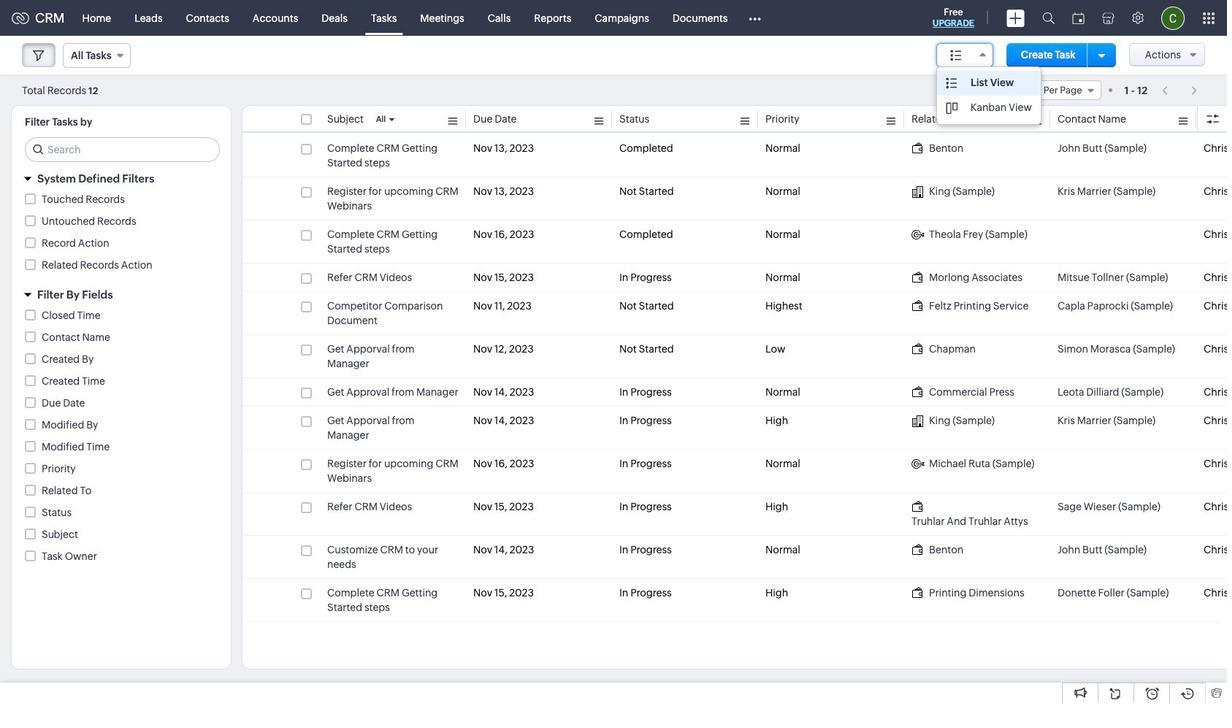 Task type: describe. For each thing, give the bounding box(es) containing it.
calendar image
[[1073, 12, 1085, 24]]

search element
[[1034, 0, 1064, 36]]

1 vertical spatial size image
[[946, 102, 958, 115]]

search image
[[1043, 12, 1055, 24]]



Task type: vqa. For each thing, say whether or not it's contained in the screenshot.
field
yes



Task type: locate. For each thing, give the bounding box(es) containing it.
navigation
[[1156, 80, 1206, 101]]

0 vertical spatial size image
[[951, 49, 962, 62]]

size image down size image
[[946, 102, 958, 115]]

row group
[[243, 134, 1228, 623]]

None field
[[63, 43, 131, 68], [937, 43, 994, 67], [984, 80, 1102, 100], [63, 43, 131, 68], [937, 43, 994, 67], [984, 80, 1102, 100]]

Other Modules field
[[740, 6, 771, 30]]

Search text field
[[26, 138, 219, 162]]

create menu element
[[998, 0, 1034, 35]]

profile element
[[1153, 0, 1194, 35]]

logo image
[[12, 12, 29, 24]]

list box
[[938, 67, 1041, 124]]

size image
[[946, 77, 958, 90]]

size image
[[951, 49, 962, 62], [946, 102, 958, 115]]

profile image
[[1162, 6, 1185, 30]]

create menu image
[[1007, 9, 1025, 27]]

size image up size image
[[951, 49, 962, 62]]



